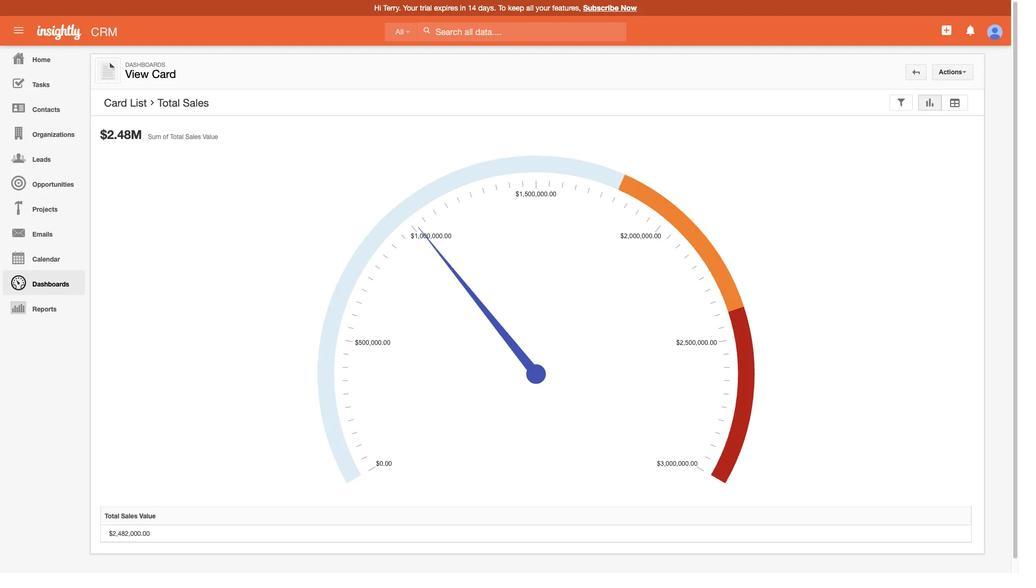 Task type: describe. For each thing, give the bounding box(es) containing it.
filter image
[[896, 99, 906, 106]]

opportunities
[[32, 180, 74, 188]]

0 horizontal spatial card
[[104, 96, 127, 109]]

emails link
[[3, 220, 85, 245]]

subscribe
[[583, 3, 619, 12]]

sum
[[148, 133, 161, 140]]

projects
[[32, 205, 58, 213]]

dashboards for dashboards view card
[[125, 61, 165, 68]]

leads link
[[3, 145, 85, 170]]

to
[[498, 3, 506, 12]]

calendar
[[32, 255, 60, 263]]

all
[[526, 3, 534, 12]]

opportunities link
[[3, 170, 85, 195]]

card list link
[[104, 96, 147, 109]]

total for total sales
[[158, 96, 180, 109]]

$2,482,000.00
[[109, 530, 150, 537]]

view
[[125, 67, 149, 80]]

hi terry. your trial expires in 14 days. to keep all your features, subscribe now
[[374, 3, 637, 12]]

actions button
[[932, 64, 973, 80]]

in
[[460, 3, 466, 12]]

$2,482,000.00 cell
[[101, 525, 971, 543]]

$2.48m
[[100, 127, 142, 142]]

all
[[395, 28, 404, 36]]

reports
[[32, 305, 57, 313]]

organizations link
[[3, 120, 85, 145]]

days.
[[478, 3, 496, 12]]

card list
[[104, 96, 147, 109]]

total sales value row
[[101, 507, 971, 525]]

crm
[[91, 25, 118, 38]]

actions
[[939, 68, 962, 76]]

contacts
[[32, 106, 60, 113]]

now
[[621, 3, 637, 12]]

emails
[[32, 230, 53, 238]]

leads
[[32, 156, 51, 163]]

value inside row
[[139, 512, 156, 520]]

card inside "dashboards view card"
[[152, 67, 176, 80]]

back image
[[912, 68, 920, 76]]

sales for total sales
[[183, 96, 209, 109]]

home
[[32, 56, 50, 63]]

hi
[[374, 3, 381, 12]]

organizations
[[32, 131, 75, 138]]

1 vertical spatial total
[[170, 133, 184, 140]]



Task type: locate. For each thing, give the bounding box(es) containing it.
total for total sales value
[[105, 512, 119, 520]]

total right list
[[158, 96, 180, 109]]

chart image
[[925, 99, 935, 106]]

trial
[[420, 3, 432, 12]]

0 vertical spatial dashboards
[[125, 61, 165, 68]]

navigation
[[0, 46, 85, 320]]

1 horizontal spatial card
[[152, 67, 176, 80]]

tasks link
[[3, 71, 85, 96]]

subscribe now link
[[583, 3, 637, 12]]

sum of total sales value
[[148, 133, 218, 140]]

dashboards link
[[3, 270, 85, 295]]

value down total sales
[[203, 133, 218, 140]]

sales inside row
[[121, 512, 138, 520]]

0 horizontal spatial value
[[139, 512, 156, 520]]

total inside row
[[105, 512, 119, 520]]

features,
[[552, 3, 581, 12]]

1 horizontal spatial dashboards
[[125, 61, 165, 68]]

dashboards view card
[[125, 61, 176, 80]]

2 vertical spatial sales
[[121, 512, 138, 520]]

sales for total sales value
[[121, 512, 138, 520]]

total sales
[[158, 96, 209, 109]]

dashboards inside "dashboards view card"
[[125, 61, 165, 68]]

Search all data.... text field
[[417, 22, 626, 41]]

0 horizontal spatial dashboards
[[32, 280, 69, 288]]

sales up the $2,482,000.00
[[121, 512, 138, 520]]

14
[[468, 3, 476, 12]]

list
[[130, 96, 147, 109]]

dashboards
[[125, 61, 165, 68], [32, 280, 69, 288]]

total sales value
[[105, 512, 156, 520]]

card
[[152, 67, 176, 80], [104, 96, 127, 109]]

sales
[[183, 96, 209, 109], [185, 133, 201, 140], [121, 512, 138, 520]]

your
[[403, 3, 418, 12]]

of
[[163, 133, 168, 140]]

dashboards for dashboards
[[32, 280, 69, 288]]

total right of
[[170, 133, 184, 140]]

sales up sum of total sales value
[[183, 96, 209, 109]]

total
[[158, 96, 180, 109], [170, 133, 184, 140], [105, 512, 119, 520]]

card image
[[97, 60, 118, 81]]

1 vertical spatial sales
[[185, 133, 201, 140]]

2 vertical spatial total
[[105, 512, 119, 520]]

1 horizontal spatial value
[[203, 133, 218, 140]]

all link
[[385, 23, 417, 42]]

0 vertical spatial value
[[203, 133, 218, 140]]

notifications image
[[964, 24, 977, 37]]

home link
[[3, 46, 85, 71]]

expires
[[434, 3, 458, 12]]

value up the $2,482,000.00
[[139, 512, 156, 520]]

white image
[[423, 27, 430, 34]]

projects link
[[3, 195, 85, 220]]

1 vertical spatial dashboards
[[32, 280, 69, 288]]

total up the $2,482,000.00
[[105, 512, 119, 520]]

calendar link
[[3, 245, 85, 270]]

dashboards right card icon
[[125, 61, 165, 68]]

0 vertical spatial sales
[[183, 96, 209, 109]]

contacts link
[[3, 96, 85, 120]]

1 vertical spatial card
[[104, 96, 127, 109]]

0 vertical spatial card
[[152, 67, 176, 80]]

sales right of
[[185, 133, 201, 140]]

value
[[203, 133, 218, 140], [139, 512, 156, 520]]

navigation containing home
[[0, 46, 85, 320]]

card left list
[[104, 96, 127, 109]]

tasks
[[32, 81, 50, 88]]

reports link
[[3, 295, 85, 320]]

1 vertical spatial value
[[139, 512, 156, 520]]

keep
[[508, 3, 524, 12]]

your
[[536, 3, 550, 12]]

table image
[[948, 99, 961, 106]]

terry.
[[383, 3, 401, 12]]

card right view
[[152, 67, 176, 80]]

0 vertical spatial total
[[158, 96, 180, 109]]

dashboards up "reports" 'link' on the left bottom of the page
[[32, 280, 69, 288]]



Task type: vqa. For each thing, say whether or not it's contained in the screenshot.
the rate in the Average open rate 0.00% (0)
no



